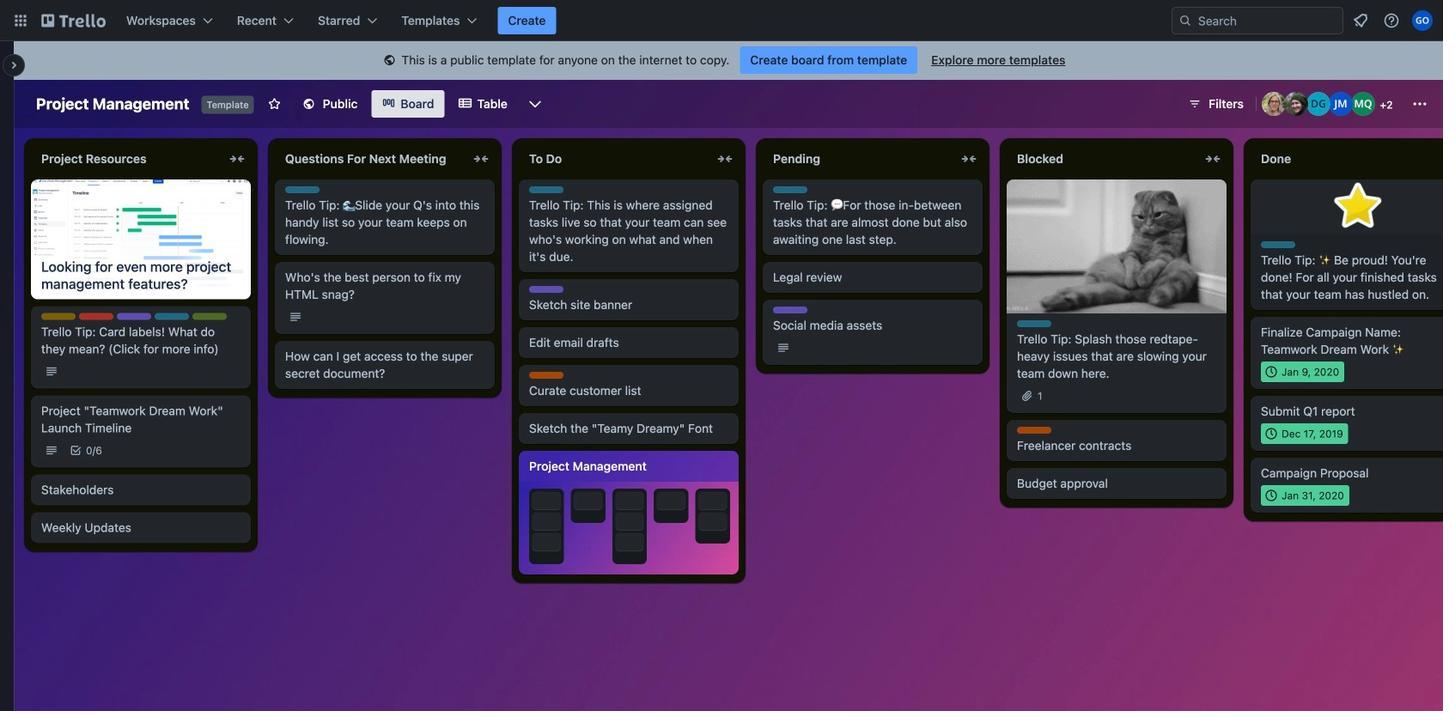 Task type: vqa. For each thing, say whether or not it's contained in the screenshot.
template board icon
no



Task type: describe. For each thing, give the bounding box(es) containing it.
jordan mirchev (jordan_mirchev) image
[[1330, 92, 1354, 116]]

0 horizontal spatial color: purple, title: "design team" element
[[117, 313, 151, 320]]

color: yellow, title: "copy request" element
[[41, 313, 76, 320]]

andrea crawford (andreacrawford8) image
[[1263, 92, 1287, 116]]

show menu image
[[1412, 95, 1429, 113]]

2 collapse list image from the left
[[715, 149, 736, 169]]

customize views image
[[527, 95, 544, 113]]

sm image
[[381, 52, 398, 70]]

search image
[[1179, 14, 1193, 28]]

color: red, title: "priority" element
[[79, 313, 113, 320]]

Search field
[[1193, 9, 1343, 33]]

back to home image
[[41, 7, 106, 34]]

0 horizontal spatial color: orange, title: "one more step" element
[[529, 372, 564, 379]]

caity (caity) image
[[1285, 92, 1309, 116]]

primary element
[[0, 0, 1444, 41]]

2 collapse list image from the left
[[959, 149, 980, 169]]

1 collapse list image from the left
[[471, 149, 492, 169]]

1 vertical spatial color: orange, title: "one more step" element
[[1018, 427, 1052, 434]]



Task type: locate. For each thing, give the bounding box(es) containing it.
1 horizontal spatial color: purple, title: "design team" element
[[529, 286, 564, 293]]

open information menu image
[[1384, 12, 1401, 29]]

1 horizontal spatial color: orange, title: "one more step" element
[[1018, 427, 1052, 434]]

color: lime, title: "halp" element
[[193, 313, 227, 320]]

devan goldstein (devangoldstein2) image
[[1307, 92, 1331, 116]]

0 horizontal spatial collapse list image
[[471, 149, 492, 169]]

star or unstar board image
[[268, 97, 282, 111]]

None text field
[[275, 145, 468, 173], [519, 145, 712, 173], [763, 145, 956, 173], [1007, 145, 1200, 173], [1251, 145, 1444, 173], [275, 145, 468, 173], [519, 145, 712, 173], [763, 145, 956, 173], [1007, 145, 1200, 173], [1251, 145, 1444, 173]]

2 horizontal spatial color: purple, title: "design team" element
[[774, 307, 808, 314]]

2 horizontal spatial collapse list image
[[1203, 149, 1224, 169]]

1 horizontal spatial collapse list image
[[959, 149, 980, 169]]

color: sky, title: "trello tip" element
[[285, 187, 320, 193], [529, 187, 564, 193], [774, 187, 808, 193], [1262, 242, 1296, 248], [155, 313, 189, 320], [1018, 321, 1052, 327]]

star image
[[1332, 180, 1387, 235]]

3 collapse list image from the left
[[1203, 149, 1224, 169]]

1 collapse list image from the left
[[227, 149, 248, 169]]

0 vertical spatial color: orange, title: "one more step" element
[[529, 372, 564, 379]]

collapse list image
[[471, 149, 492, 169], [959, 149, 980, 169]]

None text field
[[31, 145, 223, 173]]

Board name text field
[[28, 90, 198, 118]]

collapse list image
[[227, 149, 248, 169], [715, 149, 736, 169], [1203, 149, 1224, 169]]

0 horizontal spatial collapse list image
[[227, 149, 248, 169]]

color: purple, title: "design team" element
[[529, 286, 564, 293], [774, 307, 808, 314], [117, 313, 151, 320]]

color: orange, title: "one more step" element
[[529, 372, 564, 379], [1018, 427, 1052, 434]]

gary orlando (garyorlando) image
[[1413, 10, 1434, 31]]

1 horizontal spatial collapse list image
[[715, 149, 736, 169]]

melody qiao (melodyqiao) image
[[1352, 92, 1376, 116]]

0 notifications image
[[1351, 10, 1372, 31]]



